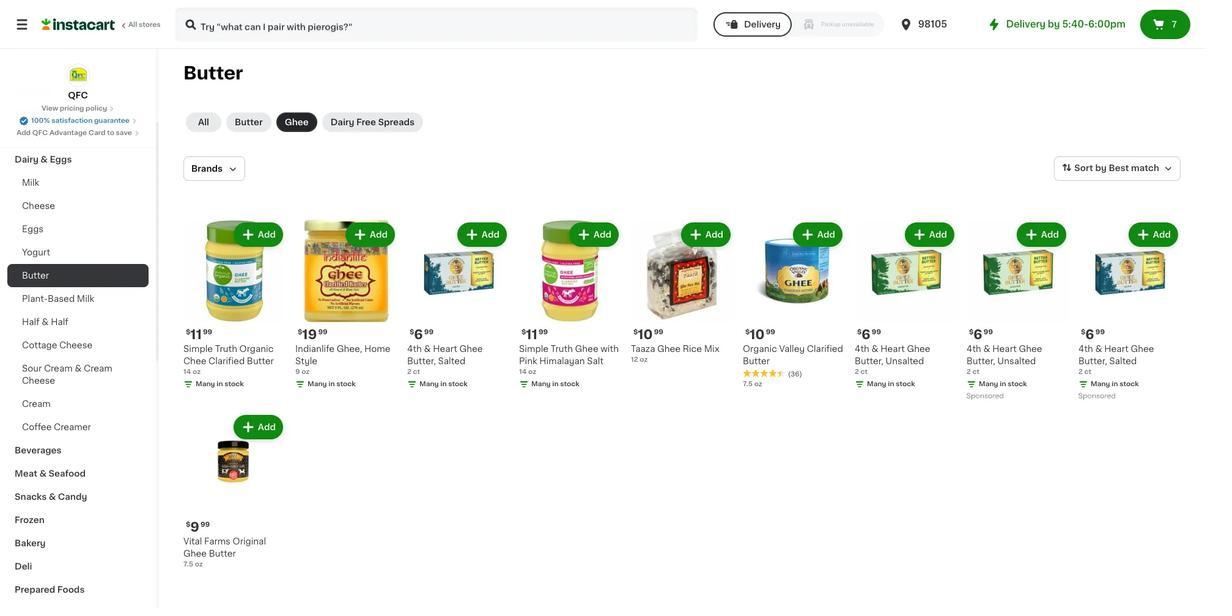 Task type: describe. For each thing, give the bounding box(es) containing it.
coffee creamer
[[22, 423, 91, 432]]

product group containing 19
[[295, 220, 398, 392]]

99 for add button for simple truth organic chee clarified butter
[[203, 329, 212, 336]]

guarantee
[[94, 117, 130, 124]]

many in stock for 4th & heart ghee butter, unsalted's add button
[[867, 381, 915, 388]]

$ 10 99 for organic valley clarified butter
[[746, 328, 775, 341]]

product group containing 9
[[183, 413, 286, 570]]

organic inside organic valley clarified butter
[[743, 345, 777, 354]]

view pricing policy
[[42, 105, 107, 112]]

2 salted from the left
[[1110, 357, 1137, 366]]

3 6 from the left
[[974, 328, 983, 341]]

bakery
[[15, 539, 46, 548]]

cheese inside cheese link
[[22, 202, 55, 210]]

save
[[116, 130, 132, 136]]

99 for add button related to vital farms original ghee butter
[[201, 522, 210, 528]]

$ 11 99 for simple truth ghee with pink himalayan salt
[[522, 328, 548, 341]]

$ for 4th & heart ghee butter, unsalted's add button
[[857, 329, 862, 336]]

salt
[[587, 357, 604, 366]]

cream up coffee
[[22, 400, 51, 409]]

add for 4th & heart ghee butter, unsalted
[[929, 231, 947, 239]]

all link
[[186, 113, 221, 132]]

many in stock for add button for simple truth organic chee clarified butter
[[196, 381, 244, 388]]

by for delivery
[[1048, 20, 1060, 29]]

Search field
[[176, 9, 697, 40]]

many in stock for simple truth ghee with pink himalayan salt add button
[[531, 381, 580, 388]]

6 many in stock from the left
[[979, 381, 1027, 388]]

1 vertical spatial 9
[[190, 521, 199, 534]]

half & half
[[22, 318, 68, 327]]

rice
[[683, 345, 702, 354]]

chee
[[183, 357, 206, 366]]

mix
[[704, 345, 720, 354]]

delivery by 5:40-6:00pm link
[[987, 17, 1126, 32]]

frozen
[[15, 516, 45, 525]]

2 heart from the left
[[881, 345, 905, 354]]

snacks & candy link
[[7, 486, 149, 509]]

pricing
[[60, 105, 84, 112]]

many for simple truth ghee with pink himalayan salt add button
[[531, 381, 551, 388]]

truth for ghee
[[551, 345, 573, 354]]

sour cream & cream cheese link
[[7, 357, 149, 393]]

many in stock for add button corresponding to 4th & heart ghee butter, salted
[[420, 381, 468, 388]]

organic valley clarified butter
[[743, 345, 843, 366]]

4 $ 6 99 from the left
[[1081, 328, 1105, 341]]

0 horizontal spatial eggs
[[22, 225, 44, 234]]

add button for taaza ghee rice mix
[[682, 224, 730, 246]]

thanksgiving
[[15, 109, 73, 117]]

free
[[357, 118, 376, 127]]

6:00pm
[[1089, 20, 1126, 29]]

lists
[[34, 42, 55, 51]]

oz inside indianlife ghee, home style 9 oz
[[302, 369, 310, 376]]

3 4th from the left
[[967, 345, 982, 354]]

all for all stores
[[128, 21, 137, 28]]

snacks
[[15, 493, 47, 502]]

indianlife ghee, home style 9 oz
[[295, 345, 391, 376]]

dairy for dairy free spreads
[[331, 118, 354, 127]]

11 for simple truth ghee with pink himalayan salt
[[526, 328, 538, 341]]

vital farms original ghee butter 7.5 oz
[[183, 538, 266, 568]]

with
[[601, 345, 619, 354]]

3 2 from the left
[[967, 369, 971, 376]]

add button for simple truth organic chee clarified butter
[[235, 224, 282, 246]]

2 butter, from the left
[[855, 357, 884, 366]]

milk inside plant-based milk link
[[77, 295, 94, 303]]

butter down yogurt at the left top of page
[[22, 272, 49, 280]]

7
[[1172, 20, 1177, 29]]

sour
[[22, 365, 42, 373]]

coffee
[[22, 423, 52, 432]]

9 inside indianlife ghee, home style 9 oz
[[295, 369, 300, 376]]

qfc inside qfc link
[[68, 91, 88, 100]]

vital
[[183, 538, 202, 546]]

best
[[1109, 164, 1129, 173]]

4 2 from the left
[[1079, 369, 1083, 376]]

in for add button corresponding to indianlife ghee, home style
[[329, 381, 335, 388]]

beverages link
[[7, 439, 149, 462]]

delivery button
[[714, 12, 792, 37]]

99 for add button corresponding to 4th & heart ghee butter, salted
[[424, 329, 434, 336]]

dairy for dairy & eggs
[[15, 155, 38, 164]]

stock for add button for simple truth organic chee clarified butter
[[225, 381, 244, 388]]

sponsored badge image for unsalted
[[967, 393, 1004, 400]]

98105
[[919, 20, 948, 29]]

0 vertical spatial eggs
[[50, 155, 72, 164]]

dairy free spreads link
[[322, 113, 423, 132]]

stock for add button corresponding to indianlife ghee, home style
[[337, 381, 356, 388]]

match
[[1131, 164, 1160, 173]]

99 for add button corresponding to indianlife ghee, home style
[[318, 329, 328, 336]]

(36)
[[788, 371, 802, 378]]

cottage
[[22, 341, 57, 350]]

cheese inside cottage cheese link
[[59, 341, 93, 350]]

view pricing policy link
[[42, 104, 114, 114]]

sort by
[[1075, 164, 1107, 173]]

simple truth organic chee clarified butter 14 oz
[[183, 345, 274, 376]]

recipes link
[[7, 78, 149, 102]]

cheese link
[[7, 194, 149, 218]]

milk link
[[7, 171, 149, 194]]

add for vital farms original ghee butter
[[258, 423, 276, 432]]

spreads
[[378, 118, 415, 127]]

1 butter, from the left
[[407, 357, 436, 366]]

service type group
[[714, 12, 884, 37]]

stock for simple truth ghee with pink himalayan salt add button
[[560, 381, 580, 388]]

butter up all link
[[183, 64, 243, 82]]

cream link
[[7, 393, 149, 416]]

1 $ 6 99 from the left
[[410, 328, 434, 341]]

many for 4th & heart ghee butter, unsalted's add button
[[867, 381, 887, 388]]

100% satisfaction guarantee button
[[19, 114, 137, 126]]

ghee link
[[276, 113, 317, 132]]

butter inside organic valley clarified butter
[[743, 357, 770, 366]]

produce
[[15, 132, 52, 141]]

3 ct from the left
[[973, 369, 980, 376]]

$ 11 99 for simple truth organic chee clarified butter
[[186, 328, 212, 341]]

6 in from the left
[[1000, 381, 1006, 388]]

100%
[[31, 117, 50, 124]]

1 4th & heart ghee butter, unsalted 2 ct from the left
[[855, 345, 931, 376]]

add qfc advantage card to save
[[17, 130, 132, 136]]

sort
[[1075, 164, 1094, 173]]

qfc inside add qfc advantage card to save link
[[32, 130, 48, 136]]

cream down "cottage cheese" in the left of the page
[[44, 365, 73, 373]]

meat & seafood
[[15, 470, 86, 478]]

stock for add button corresponding to 4th & heart ghee butter, salted
[[448, 381, 468, 388]]

add for indianlife ghee, home style
[[370, 231, 388, 239]]

add for simple truth ghee with pink himalayan salt
[[594, 231, 612, 239]]

$ for add button for taaza ghee rice mix
[[634, 329, 638, 336]]

5:40-
[[1063, 20, 1089, 29]]

2 half from the left
[[51, 318, 68, 327]]

in for simple truth ghee with pink himalayan salt add button
[[552, 381, 559, 388]]

$ for add button corresponding to 4th & heart ghee butter, salted
[[410, 329, 414, 336]]

3 $ 6 99 from the left
[[969, 328, 993, 341]]

7 in from the left
[[1112, 381, 1118, 388]]

view
[[42, 105, 58, 112]]

card
[[89, 130, 105, 136]]

meat & seafood link
[[7, 462, 149, 486]]

truth for organic
[[215, 345, 237, 354]]

$ 19 99
[[298, 328, 328, 341]]

simple truth ghee with pink himalayan salt 14 oz
[[519, 345, 619, 376]]

beverages
[[15, 446, 62, 455]]

cream down cottage cheese link
[[84, 365, 112, 373]]

original
[[233, 538, 266, 546]]

12
[[631, 357, 638, 363]]

10 for taaza ghee rice mix
[[638, 328, 653, 341]]

delivery by 5:40-6:00pm
[[1007, 20, 1126, 29]]

2 2 from the left
[[855, 369, 859, 376]]

99 for simple truth ghee with pink himalayan salt add button
[[539, 329, 548, 336]]

taaza ghee rice mix 12 oz
[[631, 345, 720, 363]]

in for add button corresponding to 4th & heart ghee butter, salted
[[441, 381, 447, 388]]

oz inside taaza ghee rice mix 12 oz
[[640, 357, 648, 363]]

cottage cheese link
[[7, 334, 149, 357]]

valley
[[779, 345, 805, 354]]

foods
[[57, 586, 85, 594]]

7 many in stock from the left
[[1091, 381, 1139, 388]]

milk inside milk link
[[22, 179, 39, 187]]

qfc link
[[66, 64, 90, 102]]

plant-
[[22, 295, 48, 303]]

add button for organic valley clarified butter
[[794, 224, 842, 246]]

3 butter, from the left
[[967, 357, 996, 366]]

organic inside simple truth organic chee clarified butter 14 oz
[[239, 345, 274, 354]]

1 2 from the left
[[407, 369, 412, 376]]

4 ct from the left
[[1085, 369, 1092, 376]]

plant-based milk link
[[7, 287, 149, 311]]

clarified inside simple truth organic chee clarified butter 14 oz
[[209, 357, 245, 366]]

99 for 4th & heart ghee butter, unsalted's add button
[[872, 329, 881, 336]]

$ for simple truth ghee with pink himalayan salt add button
[[522, 329, 526, 336]]

yogurt
[[22, 248, 50, 257]]

many for add button for simple truth organic chee clarified butter
[[196, 381, 215, 388]]

coffee creamer link
[[7, 416, 149, 439]]

seafood
[[49, 470, 86, 478]]

simple for pink
[[519, 345, 549, 354]]

brands
[[191, 165, 223, 173]]

$ for add button corresponding to indianlife ghee, home style
[[298, 329, 302, 336]]

sour cream & cream cheese
[[22, 365, 112, 385]]

deli link
[[7, 555, 149, 579]]

yogurt link
[[7, 241, 149, 264]]

1 6 from the left
[[414, 328, 423, 341]]

add button for 4th & heart ghee butter, salted
[[459, 224, 506, 246]]

ghee inside vital farms original ghee butter 7.5 oz
[[183, 550, 207, 558]]



Task type: vqa. For each thing, say whether or not it's contained in the screenshot.
Limes
no



Task type: locate. For each thing, give the bounding box(es) containing it.
0 vertical spatial qfc
[[68, 91, 88, 100]]

add button
[[235, 224, 282, 246], [347, 224, 394, 246], [459, 224, 506, 246], [570, 224, 618, 246], [682, 224, 730, 246], [794, 224, 842, 246], [906, 224, 953, 246], [1018, 224, 1065, 246], [1130, 224, 1177, 246], [235, 417, 282, 439]]

ghee inside simple truth ghee with pink himalayan salt 14 oz
[[575, 345, 599, 354]]

home
[[364, 345, 391, 354]]

add button for vital farms original ghee butter
[[235, 417, 282, 439]]

by left 5:40-
[[1048, 20, 1060, 29]]

0 horizontal spatial salted
[[438, 357, 466, 366]]

truth inside simple truth organic chee clarified butter 14 oz
[[215, 345, 237, 354]]

1 horizontal spatial sponsored badge image
[[1079, 393, 1116, 400]]

1 horizontal spatial 10
[[750, 328, 765, 341]]

sponsored badge image for salted
[[1079, 393, 1116, 400]]

$ 11 99 up pink
[[522, 328, 548, 341]]

butter link up based
[[7, 264, 149, 287]]

4 butter, from the left
[[1079, 357, 1108, 366]]

2 $ 10 99 from the left
[[746, 328, 775, 341]]

1 vertical spatial eggs
[[22, 225, 44, 234]]

14 inside simple truth organic chee clarified butter 14 oz
[[183, 369, 191, 376]]

2 truth from the left
[[551, 345, 573, 354]]

delivery for delivery by 5:40-6:00pm
[[1007, 20, 1046, 29]]

1 10 from the left
[[638, 328, 653, 341]]

&
[[41, 155, 48, 164], [42, 318, 49, 327], [424, 345, 431, 354], [872, 345, 879, 354], [984, 345, 991, 354], [1096, 345, 1103, 354], [75, 365, 82, 373], [39, 470, 47, 478], [49, 493, 56, 502]]

$ 10 99 up taaza
[[634, 328, 664, 341]]

14 inside simple truth ghee with pink himalayan salt 14 oz
[[519, 369, 527, 376]]

11 up chee at the bottom left
[[190, 328, 202, 341]]

1 vertical spatial by
[[1096, 164, 1107, 173]]

None search field
[[175, 7, 698, 42]]

$ for add button related to vital farms original ghee butter
[[186, 522, 190, 528]]

$ inside $ 9 99
[[186, 522, 190, 528]]

butter left style
[[247, 357, 274, 366]]

add for organic valley clarified butter
[[818, 231, 835, 239]]

99 inside $ 19 99
[[318, 329, 328, 336]]

7 stock from the left
[[1120, 381, 1139, 388]]

all inside all stores link
[[128, 21, 137, 28]]

oz inside vital farms original ghee butter 7.5 oz
[[195, 561, 203, 568]]

instacart logo image
[[42, 17, 115, 32]]

19
[[302, 328, 317, 341]]

eggs
[[50, 155, 72, 164], [22, 225, 44, 234]]

oz down chee at the bottom left
[[193, 369, 201, 376]]

style
[[295, 357, 318, 366]]

98105 button
[[899, 7, 972, 42]]

1 vertical spatial cheese
[[59, 341, 93, 350]]

cheese
[[22, 202, 55, 210], [59, 341, 93, 350], [22, 377, 55, 385]]

butter
[[183, 64, 243, 82], [235, 118, 263, 127], [22, 272, 49, 280], [247, 357, 274, 366], [743, 357, 770, 366], [209, 550, 236, 558]]

by right sort
[[1096, 164, 1107, 173]]

2 unsalted from the left
[[998, 357, 1036, 366]]

0 vertical spatial by
[[1048, 20, 1060, 29]]

1 horizontal spatial half
[[51, 318, 68, 327]]

farms
[[204, 538, 231, 546]]

$ for add button for simple truth organic chee clarified butter
[[186, 329, 190, 336]]

2 vertical spatial cheese
[[22, 377, 55, 385]]

ct
[[413, 369, 420, 376], [861, 369, 868, 376], [973, 369, 980, 376], [1085, 369, 1092, 376]]

2 14 from the left
[[519, 369, 527, 376]]

add
[[17, 130, 31, 136], [258, 231, 276, 239], [370, 231, 388, 239], [482, 231, 500, 239], [594, 231, 612, 239], [706, 231, 724, 239], [818, 231, 835, 239], [929, 231, 947, 239], [1041, 231, 1059, 239], [1153, 231, 1171, 239], [258, 423, 276, 432]]

3 heart from the left
[[993, 345, 1017, 354]]

plant-based milk
[[22, 295, 94, 303]]

cheese down the half & half 'link'
[[59, 341, 93, 350]]

1 horizontal spatial dairy
[[331, 118, 354, 127]]

0 horizontal spatial truth
[[215, 345, 237, 354]]

qfc up view pricing policy "link"
[[68, 91, 88, 100]]

butter inside simple truth organic chee clarified butter 14 oz
[[247, 357, 274, 366]]

all stores
[[128, 21, 161, 28]]

& inside 'link'
[[42, 318, 49, 327]]

1 horizontal spatial 4th & heart ghee butter, salted 2 ct
[[1079, 345, 1154, 376]]

1 vertical spatial clarified
[[209, 357, 245, 366]]

brands button
[[183, 157, 245, 181]]

0 vertical spatial dairy
[[331, 118, 354, 127]]

1 4th & heart ghee butter, salted 2 ct from the left
[[407, 345, 483, 376]]

2 ct from the left
[[861, 369, 868, 376]]

11 for simple truth organic chee clarified butter
[[190, 328, 202, 341]]

0 vertical spatial clarified
[[807, 345, 843, 354]]

butter inside vital farms original ghee butter 7.5 oz
[[209, 550, 236, 558]]

organic left the valley
[[743, 345, 777, 354]]

1 sponsored badge image from the left
[[967, 393, 1004, 400]]

0 horizontal spatial 4th & heart ghee butter, salted 2 ct
[[407, 345, 483, 376]]

1 horizontal spatial butter link
[[226, 113, 271, 132]]

1 horizontal spatial $ 11 99
[[522, 328, 548, 341]]

2 $ 6 99 from the left
[[857, 328, 881, 341]]

all up brands
[[198, 118, 209, 127]]

$ 11 99 up chee at the bottom left
[[186, 328, 212, 341]]

clarified right the valley
[[807, 345, 843, 354]]

oz down pink
[[528, 369, 536, 376]]

4 stock from the left
[[560, 381, 580, 388]]

by
[[1048, 20, 1060, 29], [1096, 164, 1107, 173]]

many in stock inside product group
[[308, 381, 356, 388]]

add button for 4th & heart ghee butter, unsalted
[[906, 224, 953, 246]]

in inside product group
[[329, 381, 335, 388]]

prepared foods link
[[7, 579, 149, 602]]

1 many in stock from the left
[[196, 381, 244, 388]]

2 11 from the left
[[526, 328, 538, 341]]

0 horizontal spatial 14
[[183, 369, 191, 376]]

1 unsalted from the left
[[886, 357, 924, 366]]

2 4th from the left
[[855, 345, 870, 354]]

produce link
[[7, 125, 149, 148]]

organic left indianlife
[[239, 345, 274, 354]]

prepared foods
[[15, 586, 85, 594]]

truth inside simple truth ghee with pink himalayan salt 14 oz
[[551, 345, 573, 354]]

many for add button corresponding to indianlife ghee, home style
[[308, 381, 327, 388]]

1 4th from the left
[[407, 345, 422, 354]]

2 in from the left
[[329, 381, 335, 388]]

1 vertical spatial 7.5
[[183, 561, 193, 568]]

qfc
[[68, 91, 88, 100], [32, 130, 48, 136]]

0 horizontal spatial milk
[[22, 179, 39, 187]]

based
[[48, 295, 75, 303]]

ghee,
[[337, 345, 362, 354]]

add qfc advantage card to save link
[[17, 128, 139, 138]]

many in stock for add button corresponding to indianlife ghee, home style
[[308, 381, 356, 388]]

1 stock from the left
[[225, 381, 244, 388]]

5 many in stock from the left
[[867, 381, 915, 388]]

7.5 oz
[[743, 381, 763, 388]]

0 vertical spatial all
[[128, 21, 137, 28]]

4 many from the left
[[531, 381, 551, 388]]

0 horizontal spatial half
[[22, 318, 40, 327]]

simple inside simple truth organic chee clarified butter 14 oz
[[183, 345, 213, 354]]

prepared
[[15, 586, 55, 594]]

qfc logo image
[[66, 64, 90, 87]]

0 vertical spatial 9
[[295, 369, 300, 376]]

oz down vital
[[195, 561, 203, 568]]

0 vertical spatial butter link
[[226, 113, 271, 132]]

$ inside $ 19 99
[[298, 329, 302, 336]]

1 vertical spatial qfc
[[32, 130, 48, 136]]

butter up the 7.5 oz
[[743, 357, 770, 366]]

half down plant-
[[22, 318, 40, 327]]

5 stock from the left
[[896, 381, 915, 388]]

recipes
[[15, 86, 51, 94]]

to
[[107, 130, 114, 136]]

1 $ 10 99 from the left
[[634, 328, 664, 341]]

0 horizontal spatial qfc
[[32, 130, 48, 136]]

stock inside product group
[[337, 381, 356, 388]]

frozen link
[[7, 509, 149, 532]]

3 in from the left
[[441, 381, 447, 388]]

all left stores
[[128, 21, 137, 28]]

cheese inside 'sour cream & cream cheese'
[[22, 377, 55, 385]]

0 horizontal spatial clarified
[[209, 357, 245, 366]]

0 horizontal spatial 10
[[638, 328, 653, 341]]

1 heart from the left
[[433, 345, 457, 354]]

0 horizontal spatial 4th & heart ghee butter, unsalted 2 ct
[[855, 345, 931, 376]]

$ 10 99 up organic valley clarified butter
[[746, 328, 775, 341]]

butter link right all link
[[226, 113, 271, 132]]

1 horizontal spatial milk
[[77, 295, 94, 303]]

clarified
[[807, 345, 843, 354], [209, 357, 245, 366]]

0 vertical spatial milk
[[22, 179, 39, 187]]

0 horizontal spatial sponsored badge image
[[967, 393, 1004, 400]]

thanksgiving link
[[7, 102, 149, 125]]

1 vertical spatial all
[[198, 118, 209, 127]]

all for all
[[198, 118, 209, 127]]

oz inside simple truth ghee with pink himalayan salt 14 oz
[[528, 369, 536, 376]]

1 horizontal spatial simple
[[519, 345, 549, 354]]

7.5 down organic valley clarified butter
[[743, 381, 753, 388]]

0 horizontal spatial $ 10 99
[[634, 328, 664, 341]]

9 up vital
[[190, 521, 199, 534]]

99 for add button for organic valley clarified butter
[[766, 329, 775, 336]]

oz down style
[[302, 369, 310, 376]]

1 14 from the left
[[183, 369, 191, 376]]

1 horizontal spatial 7.5
[[743, 381, 753, 388]]

stock
[[225, 381, 244, 388], [337, 381, 356, 388], [448, 381, 468, 388], [560, 381, 580, 388], [896, 381, 915, 388], [1008, 381, 1027, 388], [1120, 381, 1139, 388]]

0 horizontal spatial 7.5
[[183, 561, 193, 568]]

7 many from the left
[[1091, 381, 1110, 388]]

$ 6 99
[[410, 328, 434, 341], [857, 328, 881, 341], [969, 328, 993, 341], [1081, 328, 1105, 341]]

2 sponsored badge image from the left
[[1079, 393, 1116, 400]]

1 organic from the left
[[239, 345, 274, 354]]

milk right based
[[77, 295, 94, 303]]

add for taaza ghee rice mix
[[706, 231, 724, 239]]

clarified inside organic valley clarified butter
[[807, 345, 843, 354]]

1 horizontal spatial 9
[[295, 369, 300, 376]]

sponsored badge image
[[967, 393, 1004, 400], [1079, 393, 1116, 400]]

1 horizontal spatial delivery
[[1007, 20, 1046, 29]]

oz inside simple truth organic chee clarified butter 14 oz
[[193, 369, 201, 376]]

14 down pink
[[519, 369, 527, 376]]

1 simple from the left
[[183, 345, 213, 354]]

in for 4th & heart ghee butter, unsalted's add button
[[888, 381, 895, 388]]

0 horizontal spatial all
[[128, 21, 137, 28]]

0 horizontal spatial $ 11 99
[[186, 328, 212, 341]]

snacks & candy
[[15, 493, 87, 502]]

0 horizontal spatial organic
[[239, 345, 274, 354]]

add button for indianlife ghee, home style
[[347, 224, 394, 246]]

satisfaction
[[51, 117, 93, 124]]

half
[[22, 318, 40, 327], [51, 318, 68, 327]]

7.5 down vital
[[183, 561, 193, 568]]

stock for 4th & heart ghee butter, unsalted's add button
[[896, 381, 915, 388]]

4th & heart ghee butter, salted 2 ct
[[407, 345, 483, 376], [1079, 345, 1154, 376]]

dairy & eggs link
[[7, 148, 149, 171]]

14 down chee at the bottom left
[[183, 369, 191, 376]]

4 in from the left
[[552, 381, 559, 388]]

ghee inside taaza ghee rice mix 12 oz
[[657, 345, 681, 354]]

Best match Sort by field
[[1055, 157, 1181, 181]]

in
[[217, 381, 223, 388], [329, 381, 335, 388], [441, 381, 447, 388], [552, 381, 559, 388], [888, 381, 895, 388], [1000, 381, 1006, 388], [1112, 381, 1118, 388]]

dairy down produce
[[15, 155, 38, 164]]

1 horizontal spatial unsalted
[[998, 357, 1036, 366]]

2 4th & heart ghee butter, salted 2 ct from the left
[[1079, 345, 1154, 376]]

butter,
[[407, 357, 436, 366], [855, 357, 884, 366], [967, 357, 996, 366], [1079, 357, 1108, 366]]

dairy left free
[[331, 118, 354, 127]]

2 many in stock from the left
[[308, 381, 356, 388]]

cheese down sour
[[22, 377, 55, 385]]

simple inside simple truth ghee with pink himalayan salt 14 oz
[[519, 345, 549, 354]]

0 horizontal spatial delivery
[[744, 20, 781, 29]]

bakery link
[[7, 532, 149, 555]]

1 vertical spatial butter link
[[7, 264, 149, 287]]

10 up taaza
[[638, 328, 653, 341]]

4 many in stock from the left
[[531, 381, 580, 388]]

many inside product group
[[308, 381, 327, 388]]

5 in from the left
[[888, 381, 895, 388]]

delivery inside button
[[744, 20, 781, 29]]

oz down organic valley clarified butter
[[755, 381, 763, 388]]

butter link
[[226, 113, 271, 132], [7, 264, 149, 287]]

3 many from the left
[[420, 381, 439, 388]]

lists link
[[7, 34, 149, 59]]

2
[[407, 369, 412, 376], [855, 369, 859, 376], [967, 369, 971, 376], [1079, 369, 1083, 376]]

1 salted from the left
[[438, 357, 466, 366]]

99
[[203, 329, 212, 336], [318, 329, 328, 336], [424, 329, 434, 336], [539, 329, 548, 336], [654, 329, 664, 336], [766, 329, 775, 336], [872, 329, 881, 336], [984, 329, 993, 336], [1096, 329, 1105, 336], [201, 522, 210, 528]]

3 many in stock from the left
[[420, 381, 468, 388]]

simple up pink
[[519, 345, 549, 354]]

7.5 inside vital farms original ghee butter 7.5 oz
[[183, 561, 193, 568]]

0 horizontal spatial dairy
[[15, 155, 38, 164]]

3 stock from the left
[[448, 381, 468, 388]]

half & half link
[[7, 311, 149, 334]]

all inside all link
[[198, 118, 209, 127]]

4 4th from the left
[[1079, 345, 1093, 354]]

1 ct from the left
[[413, 369, 420, 376]]

simple up chee at the bottom left
[[183, 345, 213, 354]]

creamer
[[54, 423, 91, 432]]

2 stock from the left
[[337, 381, 356, 388]]

6 stock from the left
[[1008, 381, 1027, 388]]

11
[[190, 328, 202, 341], [526, 328, 538, 341]]

many for add button corresponding to 4th & heart ghee butter, salted
[[420, 381, 439, 388]]

milk down the dairy & eggs
[[22, 179, 39, 187]]

1 truth from the left
[[215, 345, 237, 354]]

5 many from the left
[[867, 381, 887, 388]]

$ 10 99 for taaza ghee rice mix
[[634, 328, 664, 341]]

by inside field
[[1096, 164, 1107, 173]]

truth
[[215, 345, 237, 354], [551, 345, 573, 354]]

$ 9 99
[[186, 521, 210, 534]]

eggs up yogurt at the left top of page
[[22, 225, 44, 234]]

1 horizontal spatial clarified
[[807, 345, 843, 354]]

add button for simple truth ghee with pink himalayan salt
[[570, 224, 618, 246]]

butter down farms
[[209, 550, 236, 558]]

butter right all link
[[235, 118, 263, 127]]

qfc down 100%
[[32, 130, 48, 136]]

0 vertical spatial cheese
[[22, 202, 55, 210]]

1 horizontal spatial all
[[198, 118, 209, 127]]

cheese down milk link
[[22, 202, 55, 210]]

1 many from the left
[[196, 381, 215, 388]]

0 horizontal spatial by
[[1048, 20, 1060, 29]]

by for sort
[[1096, 164, 1107, 173]]

7.5
[[743, 381, 753, 388], [183, 561, 193, 568]]

1 horizontal spatial truth
[[551, 345, 573, 354]]

clarified right chee at the bottom left
[[209, 357, 245, 366]]

1 horizontal spatial organic
[[743, 345, 777, 354]]

1 horizontal spatial 4th & heart ghee butter, unsalted 2 ct
[[967, 345, 1043, 376]]

product group
[[183, 220, 286, 392], [295, 220, 398, 392], [407, 220, 509, 392], [519, 220, 621, 392], [631, 220, 733, 365], [743, 220, 845, 390], [855, 220, 957, 392], [967, 220, 1069, 403], [1079, 220, 1181, 403], [183, 413, 286, 570]]

policy
[[86, 105, 107, 112]]

2 simple from the left
[[519, 345, 549, 354]]

1 vertical spatial dairy
[[15, 155, 38, 164]]

stores
[[139, 21, 161, 28]]

half down plant-based milk
[[51, 318, 68, 327]]

1 horizontal spatial 11
[[526, 328, 538, 341]]

2 organic from the left
[[743, 345, 777, 354]]

2 many from the left
[[308, 381, 327, 388]]

1 horizontal spatial by
[[1096, 164, 1107, 173]]

4 heart from the left
[[1105, 345, 1129, 354]]

1 horizontal spatial $ 10 99
[[746, 328, 775, 341]]

1 vertical spatial milk
[[77, 295, 94, 303]]

0 horizontal spatial 9
[[190, 521, 199, 534]]

0 horizontal spatial simple
[[183, 345, 213, 354]]

dairy
[[331, 118, 354, 127], [15, 155, 38, 164]]

1 in from the left
[[217, 381, 223, 388]]

cream
[[44, 365, 73, 373], [84, 365, 112, 373], [22, 400, 51, 409]]

4 6 from the left
[[1086, 328, 1095, 341]]

0 vertical spatial 7.5
[[743, 381, 753, 388]]

deli
[[15, 563, 32, 571]]

dairy & eggs
[[15, 155, 72, 164]]

1 horizontal spatial qfc
[[68, 91, 88, 100]]

advantage
[[50, 130, 87, 136]]

simple for clarified
[[183, 345, 213, 354]]

1 11 from the left
[[190, 328, 202, 341]]

1 horizontal spatial eggs
[[50, 155, 72, 164]]

0 horizontal spatial unsalted
[[886, 357, 924, 366]]

add for 4th & heart ghee butter, salted
[[482, 231, 500, 239]]

11 up pink
[[526, 328, 538, 341]]

1 $ 11 99 from the left
[[186, 328, 212, 341]]

delivery for delivery
[[744, 20, 781, 29]]

6 many from the left
[[979, 381, 999, 388]]

eggs link
[[7, 218, 149, 241]]

2 $ 11 99 from the left
[[522, 328, 548, 341]]

cottage cheese
[[22, 341, 93, 350]]

best match
[[1109, 164, 1160, 173]]

& inside 'sour cream & cream cheese'
[[75, 365, 82, 373]]

2 4th & heart ghee butter, unsalted 2 ct from the left
[[967, 345, 1043, 376]]

9 down style
[[295, 369, 300, 376]]

10 for organic valley clarified butter
[[750, 328, 765, 341]]

$ for add button for organic valley clarified butter
[[746, 329, 750, 336]]

1 half from the left
[[22, 318, 40, 327]]

100% satisfaction guarantee
[[31, 117, 130, 124]]

1 horizontal spatial salted
[[1110, 357, 1137, 366]]

add for simple truth organic chee clarified butter
[[258, 231, 276, 239]]

indianlife
[[295, 345, 335, 354]]

eggs down advantage
[[50, 155, 72, 164]]

2 6 from the left
[[862, 328, 871, 341]]

2 10 from the left
[[750, 328, 765, 341]]

10 up organic valley clarified butter
[[750, 328, 765, 341]]

ghee
[[285, 118, 309, 127], [460, 345, 483, 354], [575, 345, 599, 354], [657, 345, 681, 354], [907, 345, 931, 354], [1019, 345, 1043, 354], [1131, 345, 1154, 354], [183, 550, 207, 558]]

99 inside $ 9 99
[[201, 522, 210, 528]]

1 horizontal spatial 14
[[519, 369, 527, 376]]

heart
[[433, 345, 457, 354], [881, 345, 905, 354], [993, 345, 1017, 354], [1105, 345, 1129, 354]]

0 horizontal spatial butter link
[[7, 264, 149, 287]]

oz right 12
[[640, 357, 648, 363]]

99 for add button for taaza ghee rice mix
[[654, 329, 664, 336]]

0 horizontal spatial 11
[[190, 328, 202, 341]]

in for add button for simple truth organic chee clarified butter
[[217, 381, 223, 388]]



